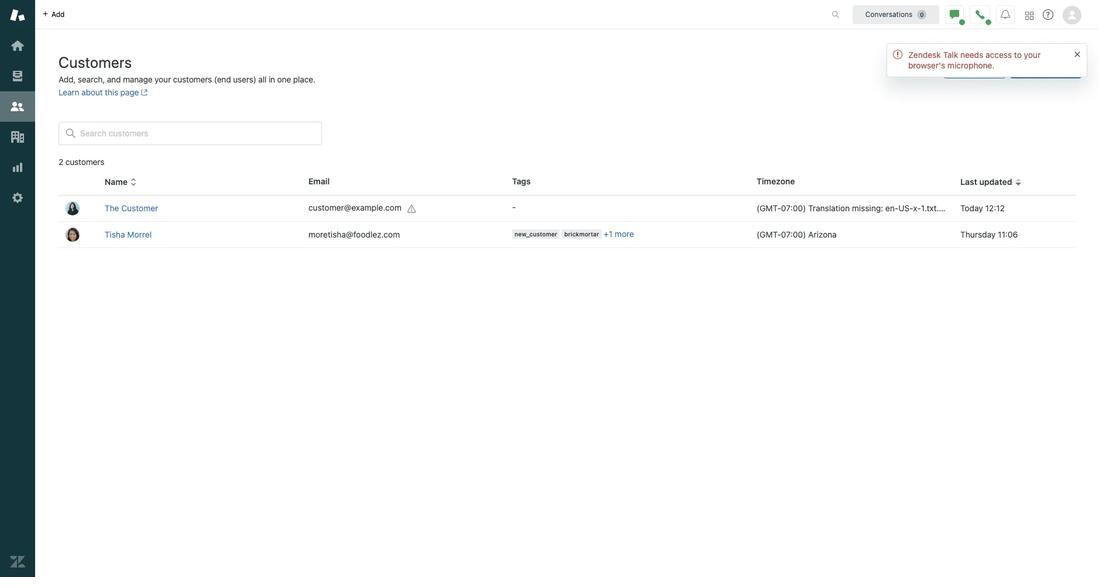 Task type: locate. For each thing, give the bounding box(es) containing it.
email
[[309, 176, 330, 186]]

zendesk products image
[[1026, 11, 1034, 20]]

customers
[[173, 74, 212, 84], [65, 157, 104, 167]]

unverified email image
[[408, 204, 417, 214]]

access
[[986, 50, 1013, 60]]

07:00) for arizona
[[782, 230, 807, 239]]

2 (gmt- from the top
[[757, 230, 782, 239]]

customers right the 2
[[65, 157, 104, 167]]

one
[[277, 74, 291, 84]]

browser's
[[909, 60, 946, 70]]

07:00) left arizona
[[782, 230, 807, 239]]

more
[[615, 229, 634, 239]]

moretisha@foodlez.com
[[309, 230, 400, 239]]

0 horizontal spatial your
[[155, 74, 171, 84]]

customer@example.com
[[309, 203, 402, 213]]

users)
[[233, 74, 256, 84]]

your
[[1025, 50, 1041, 60], [155, 74, 171, 84]]

(gmt- left arizona
[[757, 230, 782, 239]]

this
[[105, 87, 118, 97]]

place.
[[293, 74, 316, 84]]

x-
[[914, 203, 922, 213]]

organizations image
[[10, 129, 25, 145]]

search,
[[78, 74, 105, 84]]

in
[[269, 74, 275, 84]]

your for customers
[[155, 74, 171, 84]]

missing:
[[853, 203, 884, 213]]

add button
[[35, 0, 72, 29]]

0 vertical spatial (gmt-
[[757, 203, 782, 213]]

Search customers field
[[80, 128, 314, 139]]

microphone.
[[948, 60, 995, 70]]

manage
[[123, 74, 153, 84]]

07:00) for translation
[[782, 203, 807, 213]]

arizona
[[809, 230, 837, 239]]

(gmt-
[[757, 203, 782, 213], [757, 230, 782, 239]]

0 vertical spatial your
[[1025, 50, 1041, 60]]

page
[[120, 87, 139, 97]]

add
[[1020, 61, 1035, 71]]

2 07:00) from the top
[[782, 230, 807, 239]]

customers inside customers add, search, and manage your customers (end users) all in one place.
[[173, 74, 212, 84]]

your inside zendesk talk needs access to your browser's microphone.
[[1025, 50, 1041, 60]]

button displays agent's chat status as online. image
[[950, 10, 960, 19]]

1 07:00) from the top
[[782, 203, 807, 213]]

1 horizontal spatial customers
[[173, 74, 212, 84]]

the
[[105, 203, 119, 213]]

1 (gmt- from the top
[[757, 203, 782, 213]]

conversations
[[866, 10, 913, 18]]

brickmortar
[[565, 231, 599, 238]]

to
[[1015, 50, 1022, 60]]

0 vertical spatial customers
[[173, 74, 212, 84]]

about
[[81, 87, 103, 97]]

customer
[[121, 203, 158, 213]]

1 vertical spatial 07:00)
[[782, 230, 807, 239]]

× button
[[1075, 46, 1082, 60]]

1 vertical spatial (gmt-
[[757, 230, 782, 239]]

the customer link
[[105, 203, 158, 213]]

tisha morrel link
[[105, 230, 152, 239]]

reporting image
[[10, 160, 25, 175]]

get help image
[[1044, 9, 1054, 20]]

tags
[[512, 176, 531, 186]]

customers
[[59, 53, 132, 71]]

(gmt- down timezone
[[757, 203, 782, 213]]

1 horizontal spatial your
[[1025, 50, 1041, 60]]

customers left (end
[[173, 74, 212, 84]]

(gmt- for (gmt-07:00) arizona
[[757, 230, 782, 239]]

07:00)
[[782, 203, 807, 213], [782, 230, 807, 239]]

+1
[[604, 229, 613, 239]]

1 vertical spatial customers
[[65, 157, 104, 167]]

talk
[[944, 50, 959, 60]]

customer
[[1037, 61, 1073, 71]]

1.txt.timezone.america_los_angeles
[[922, 203, 1056, 213]]

needs
[[961, 50, 984, 60]]

(opens in a new tab) image
[[139, 89, 148, 96]]

0 horizontal spatial customers
[[65, 157, 104, 167]]

your up add
[[1025, 50, 1041, 60]]

your right manage
[[155, 74, 171, 84]]

07:00) up (gmt-07:00) arizona
[[782, 203, 807, 213]]

0 vertical spatial 07:00)
[[782, 203, 807, 213]]

your inside customers add, search, and manage your customers (end users) all in one place.
[[155, 74, 171, 84]]

translation
[[809, 203, 850, 213]]

name button
[[105, 177, 137, 187]]

thursday
[[961, 230, 996, 239]]

11:06
[[998, 230, 1018, 239]]

1 vertical spatial your
[[155, 74, 171, 84]]

(gmt-07:00) translation missing: en-us-x-1.txt.timezone.america_los_angeles
[[757, 203, 1056, 213]]

zendesk
[[909, 50, 941, 60]]



Task type: vqa. For each thing, say whether or not it's contained in the screenshot.
first Close image from the right
no



Task type: describe. For each thing, give the bounding box(es) containing it.
×
[[1075, 46, 1082, 60]]

(gmt- for (gmt-07:00) translation missing: en-us-x-1.txt.timezone.america_los_angeles
[[757, 203, 782, 213]]

morrel
[[127, 230, 152, 239]]

zendesk image
[[10, 555, 25, 570]]

all
[[258, 74, 267, 84]]

brickmortar +1 more
[[565, 229, 634, 239]]

last
[[961, 177, 978, 187]]

customers add, search, and manage your customers (end users) all in one place.
[[59, 53, 316, 84]]

timezone
[[757, 176, 795, 186]]

en-
[[886, 203, 899, 213]]

last updated
[[961, 177, 1013, 187]]

learn
[[59, 87, 79, 97]]

add,
[[59, 74, 76, 84]]

thursday 11:06
[[961, 230, 1018, 239]]

tisha morrel
[[105, 230, 152, 239]]

name
[[105, 177, 128, 187]]

and
[[107, 74, 121, 84]]

add
[[52, 10, 65, 18]]

today
[[961, 203, 984, 213]]

today 12:12
[[961, 203, 1005, 213]]

views image
[[10, 69, 25, 84]]

(end
[[214, 74, 231, 84]]

2 customers
[[59, 157, 104, 167]]

customers image
[[10, 99, 25, 114]]

new_customer
[[515, 231, 558, 238]]

add customer
[[1020, 61, 1073, 71]]

zendesk talk needs access to your browser's microphone.
[[909, 50, 1041, 70]]

tisha
[[105, 230, 125, 239]]

admin image
[[10, 190, 25, 206]]

(gmt-07:00) arizona
[[757, 230, 837, 239]]

main element
[[0, 0, 35, 577]]

-
[[512, 202, 516, 212]]

12:12
[[986, 203, 1005, 213]]

zendesk support image
[[10, 8, 25, 23]]

learn about this page
[[59, 87, 139, 97]]

get started image
[[10, 38, 25, 53]]

conversations button
[[853, 5, 940, 24]]

your for zendesk
[[1025, 50, 1041, 60]]

the customer
[[105, 203, 158, 213]]

us-
[[899, 203, 914, 213]]

add customer button
[[1010, 55, 1082, 78]]

updated
[[980, 177, 1013, 187]]

+1 more button
[[604, 229, 634, 240]]

last updated button
[[961, 177, 1022, 187]]

learn about this page link
[[59, 87, 148, 97]]

2
[[59, 157, 63, 167]]

notifications image
[[1001, 10, 1011, 19]]



